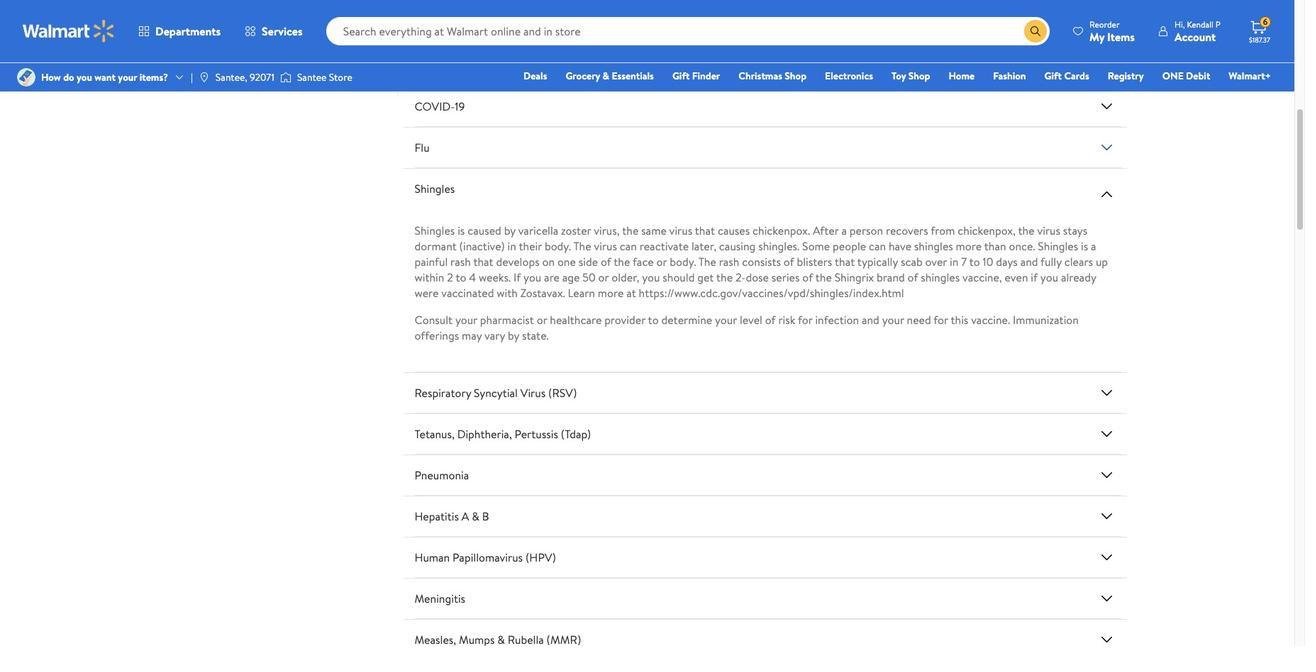 Task type: vqa. For each thing, say whether or not it's contained in the screenshot.
Paper in $8.12 20.3 ¢/count Dixie To Go Disposable Paper Cups with Lids, 12 oz, Multicolor, 40 Count
no



Task type: locate. For each thing, give the bounding box(es) containing it.
varicella
[[519, 223, 559, 239]]

can left have on the right top of page
[[869, 239, 887, 254]]

0 vertical spatial services
[[262, 23, 303, 39]]

shingles up painful
[[415, 223, 455, 239]]

of left "blisters"
[[784, 254, 795, 270]]

0 vertical spatial more
[[956, 239, 982, 254]]

santee store
[[297, 70, 353, 84]]

after
[[813, 223, 839, 239]]

1 horizontal spatial can
[[869, 239, 887, 254]]

shop right christmas
[[785, 69, 807, 83]]

want
[[95, 70, 116, 84]]

covid 19 image
[[1099, 98, 1116, 115]]

or inside consult your pharmacist or healthcare provider to determine your level of risk for infection and your need for this vaccine. immunization offerings may vary by state.
[[537, 312, 548, 328]]

2 gift from the left
[[1045, 69, 1062, 83]]

b
[[482, 509, 490, 525]]

shingles
[[915, 239, 954, 254], [921, 270, 960, 285]]

have
[[889, 239, 912, 254]]

1 horizontal spatial virus
[[670, 223, 693, 239]]

to right provider
[[648, 312, 659, 328]]

0 horizontal spatial or
[[537, 312, 548, 328]]

2 horizontal spatial to
[[970, 254, 981, 270]]

0 vertical spatial by
[[504, 223, 516, 239]]

flu
[[415, 140, 430, 156]]

that down caused
[[474, 254, 494, 270]]

2 can from the left
[[869, 239, 887, 254]]

pneumonia image
[[1099, 467, 1116, 484]]

store
[[329, 70, 353, 84]]

shingles
[[415, 181, 455, 197], [415, 223, 455, 239], [1039, 239, 1079, 254]]

0 horizontal spatial body.
[[545, 239, 571, 254]]

1 horizontal spatial gift
[[1045, 69, 1062, 83]]

more right 50
[[598, 285, 624, 301]]

zostavax.
[[521, 285, 565, 301]]

rash right painful
[[451, 254, 471, 270]]

you right 'older,'
[[642, 270, 660, 285]]

debit
[[1187, 69, 1211, 83]]

that left causes
[[695, 223, 715, 239]]

if
[[1031, 270, 1038, 285]]

within
[[415, 270, 445, 285]]

gift left cards at top right
[[1045, 69, 1062, 83]]

 image
[[280, 70, 292, 84], [199, 72, 210, 83]]

shingles right have on the right top of page
[[915, 239, 954, 254]]

by right caused
[[504, 223, 516, 239]]

than
[[985, 239, 1007, 254]]

your left level
[[715, 312, 737, 328]]

respiratory syncytial virus (rsv)
[[415, 385, 577, 401]]

1 horizontal spatial rash
[[719, 254, 740, 270]]

how do you want your items?
[[41, 70, 168, 84]]

at left walmart at the top left
[[528, 63, 541, 82]]

0 horizontal spatial more
[[598, 285, 624, 301]]

virus right same
[[670, 223, 693, 239]]

christmas shop
[[739, 69, 807, 83]]

1 vertical spatial and
[[862, 312, 880, 328]]

1 vertical spatial &
[[472, 509, 480, 525]]

for
[[798, 312, 813, 328], [934, 312, 949, 328]]

is left up
[[1082, 239, 1089, 254]]

2 shop from the left
[[909, 69, 931, 83]]

older,
[[612, 270, 640, 285]]

of right side
[[601, 254, 612, 270]]

1 horizontal spatial for
[[934, 312, 949, 328]]

already
[[1062, 270, 1097, 285]]

this
[[951, 312, 969, 328]]

for left this
[[934, 312, 949, 328]]

can
[[620, 239, 637, 254], [869, 239, 887, 254]]

or down zostavax. at the top
[[537, 312, 548, 328]]

1 horizontal spatial in
[[950, 254, 959, 270]]

1 horizontal spatial more
[[956, 239, 982, 254]]

services down services dropdown button
[[260, 49, 296, 63]]

2 rash from the left
[[719, 254, 740, 270]]

your
[[118, 70, 137, 84], [456, 312, 478, 328], [715, 312, 737, 328], [883, 312, 905, 328]]

0 horizontal spatial for
[[798, 312, 813, 328]]

pneumonia
[[415, 468, 469, 483]]

1 for from the left
[[798, 312, 813, 328]]

1 gift from the left
[[673, 69, 690, 83]]

in left their at the left top of page
[[508, 239, 517, 254]]

1 horizontal spatial is
[[1082, 239, 1089, 254]]

by right vary at the left bottom
[[508, 328, 520, 344]]

0 horizontal spatial virus
[[594, 239, 617, 254]]

1 horizontal spatial &
[[603, 69, 610, 83]]

cards
[[1065, 69, 1090, 83]]

fashion link
[[987, 68, 1033, 84]]

the left face
[[614, 254, 630, 270]]

of left 'risk'
[[766, 312, 776, 328]]

to right 7
[[970, 254, 981, 270]]

for right 'risk'
[[798, 312, 813, 328]]

 image right | on the top left
[[199, 72, 210, 83]]

walmart+ link
[[1223, 68, 1278, 84]]

painful
[[415, 254, 448, 270]]

toy shop link
[[886, 68, 937, 84]]

by inside consult your pharmacist or healthcare provider to determine your level of risk for infection and your need for this vaccine. immunization offerings may vary by state.
[[508, 328, 520, 344]]

1 horizontal spatial to
[[648, 312, 659, 328]]

1 vertical spatial by
[[508, 328, 520, 344]]

shop right toy
[[909, 69, 931, 83]]

0 horizontal spatial  image
[[199, 72, 210, 83]]

shop for christmas shop
[[785, 69, 807, 83]]

items?
[[140, 70, 168, 84]]

walmart
[[544, 63, 596, 82]]

 image for santee, 92071
[[199, 72, 210, 83]]

need
[[907, 312, 932, 328]]

one
[[558, 254, 576, 270]]

0 vertical spatial and
[[1021, 254, 1039, 270]]

covid-19
[[415, 99, 465, 114]]

shingles.
[[759, 239, 800, 254]]

same
[[642, 223, 667, 239]]

& left b
[[472, 509, 480, 525]]

$187.37
[[1250, 35, 1271, 45]]

to inside consult your pharmacist or healthcare provider to determine your level of risk for infection and your need for this vaccine. immunization offerings may vary by state.
[[648, 312, 659, 328]]

you right do
[[77, 70, 92, 84]]

0 horizontal spatial at
[[528, 63, 541, 82]]

at inside shingles is caused by varicella zoster virus, the same virus that causes chickenpox. after a person recovers from chickenpox, the virus stays dormant (inactive) in their body. the virus can reactivate later, causing shingles. some people can have shingles more than once. shingles is a painful rash that develops on one side of the face or body. the rash consists of blisters that typically scab over in 7 to 10 days and fully clears up within 2 to 4 weeks. if you are age 50 or older, you should get the 2-dose series of the shingrix brand of shingles vaccine, even if you already were vaccinated with zostavax. learn more at https://www.cdc.gov/vaccines/vpd/shingles/index.html
[[627, 285, 636, 301]]

causes
[[718, 223, 750, 239]]

vaccine,
[[963, 270, 1003, 285]]

body. right their at the left top of page
[[545, 239, 571, 254]]

https://www.cdc.gov/vaccines/vpd/shingles/index.html
[[639, 285, 905, 301]]

virus left stays
[[1038, 223, 1061, 239]]

virus
[[521, 385, 546, 401]]

human papillomavirus (hpv)
[[415, 550, 556, 566]]

hepatitis a & b image
[[1099, 508, 1116, 525]]

to right 2
[[456, 270, 467, 285]]

(inactive)
[[460, 239, 505, 254]]

learn
[[568, 285, 595, 301]]

to
[[970, 254, 981, 270], [456, 270, 467, 285], [648, 312, 659, 328]]

face
[[633, 254, 654, 270]]

you right if on the top
[[1041, 270, 1059, 285]]

christmas
[[739, 69, 783, 83]]

gift for gift cards
[[1045, 69, 1062, 83]]

services up insurance services
[[262, 23, 303, 39]]

respiratory
[[415, 385, 471, 401]]

0 horizontal spatial in
[[508, 239, 517, 254]]

 image
[[17, 68, 35, 87]]

your left need
[[883, 312, 905, 328]]

0 vertical spatial at
[[528, 63, 541, 82]]

hi,
[[1175, 18, 1186, 30]]

shingles left 7
[[921, 270, 960, 285]]

human papillomavirus (hpv) image
[[1099, 549, 1116, 566]]

in left 7
[[950, 254, 959, 270]]

0 horizontal spatial gift
[[673, 69, 690, 83]]

dose
[[746, 270, 769, 285]]

1 shop from the left
[[785, 69, 807, 83]]

meningitis image
[[1099, 591, 1116, 608]]

0 horizontal spatial rash
[[451, 254, 471, 270]]

a
[[842, 223, 847, 239], [1092, 239, 1097, 254]]

1 horizontal spatial the
[[699, 254, 717, 270]]

1 horizontal spatial or
[[599, 270, 609, 285]]

tetanus, diphtheria, pertussis (tdap) image
[[1099, 426, 1116, 443]]

1 horizontal spatial at
[[627, 285, 636, 301]]

0 horizontal spatial shop
[[785, 69, 807, 83]]

1 horizontal spatial  image
[[280, 70, 292, 84]]

Search search field
[[326, 17, 1050, 45]]

or right face
[[657, 254, 667, 270]]

0 horizontal spatial that
[[474, 254, 494, 270]]

2 horizontal spatial virus
[[1038, 223, 1061, 239]]

virus
[[670, 223, 693, 239], [1038, 223, 1061, 239], [594, 239, 617, 254]]

people
[[833, 239, 867, 254]]

0 horizontal spatial and
[[862, 312, 880, 328]]

that right "blisters"
[[835, 254, 855, 270]]

reorder my items
[[1090, 18, 1136, 44]]

determine
[[662, 312, 713, 328]]

the left virus,
[[574, 239, 592, 254]]

one debit
[[1163, 69, 1211, 83]]

should
[[663, 270, 695, 285]]

of right brand
[[908, 270, 919, 285]]

shingles down 'flu'
[[415, 181, 455, 197]]

1 horizontal spatial and
[[1021, 254, 1039, 270]]

body. left get
[[670, 254, 696, 270]]

gift left finder
[[673, 69, 690, 83]]

2 horizontal spatial or
[[657, 254, 667, 270]]

a right stays
[[1092, 239, 1097, 254]]

1 horizontal spatial shop
[[909, 69, 931, 83]]

0 horizontal spatial to
[[456, 270, 467, 285]]

is left caused
[[458, 223, 465, 239]]

a right "after"
[[842, 223, 847, 239]]

4
[[469, 270, 476, 285]]

and
[[1021, 254, 1039, 270], [862, 312, 880, 328]]

you
[[77, 70, 92, 84], [524, 270, 542, 285], [642, 270, 660, 285], [1041, 270, 1059, 285]]

that
[[695, 223, 715, 239], [474, 254, 494, 270], [835, 254, 855, 270]]

or right 50
[[599, 270, 609, 285]]

series
[[772, 270, 800, 285]]

shingles for shingles is caused by varicella zoster virus, the same virus that causes chickenpox. after a person recovers from chickenpox, the virus stays dormant (inactive) in their body. the virus can reactivate later, causing shingles. some people can have shingles more than once. shingles is a painful rash that develops on one side of the face or body. the rash consists of blisters that typically scab over in 7 to 10 days and fully clears up within 2 to 4 weeks. if you are age 50 or older, you should get the 2-dose series of the shingrix brand of shingles vaccine, even if you already were vaccinated with zostavax. learn more at https://www.cdc.gov/vaccines/vpd/shingles/index.html
[[415, 223, 455, 239]]

0 vertical spatial &
[[603, 69, 610, 83]]

at up provider
[[627, 285, 636, 301]]

1 vertical spatial at
[[627, 285, 636, 301]]

shop
[[785, 69, 807, 83], [909, 69, 931, 83]]

shop for toy shop
[[909, 69, 931, 83]]

 image right 92071
[[280, 70, 292, 84]]

over
[[926, 254, 948, 270]]

my
[[1090, 29, 1105, 44]]

infection
[[816, 312, 860, 328]]

your down vaccinated
[[456, 312, 478, 328]]

rash right get
[[719, 254, 740, 270]]

reorder
[[1090, 18, 1120, 30]]

the
[[574, 239, 592, 254], [699, 254, 717, 270]]

services inside dropdown button
[[262, 23, 303, 39]]

the right should
[[699, 254, 717, 270]]

fully
[[1041, 254, 1062, 270]]

vary
[[485, 328, 505, 344]]

0 horizontal spatial can
[[620, 239, 637, 254]]

more left 10
[[956, 239, 982, 254]]

and left the fully
[[1021, 254, 1039, 270]]

brand
[[877, 270, 905, 285]]

& right grocery
[[603, 69, 610, 83]]

of
[[601, 254, 612, 270], [784, 254, 795, 270], [803, 270, 813, 285], [908, 270, 919, 285], [766, 312, 776, 328]]

10
[[983, 254, 994, 270]]

1 vertical spatial shingles
[[921, 270, 960, 285]]

dormant
[[415, 239, 457, 254]]

virus right zoster
[[594, 239, 617, 254]]

items
[[1108, 29, 1136, 44]]

can right virus,
[[620, 239, 637, 254]]

some
[[803, 239, 831, 254]]

and right infection
[[862, 312, 880, 328]]

santee,
[[216, 70, 248, 84]]

your right want
[[118, 70, 137, 84]]



Task type: describe. For each thing, give the bounding box(es) containing it.
gift finder link
[[666, 68, 727, 84]]

registry link
[[1102, 68, 1151, 84]]

may
[[462, 328, 482, 344]]

fashion
[[994, 69, 1027, 83]]

2 horizontal spatial that
[[835, 254, 855, 270]]

registry
[[1108, 69, 1145, 83]]

(tdap)
[[561, 427, 591, 442]]

even
[[1005, 270, 1029, 285]]

meningitis
[[415, 591, 466, 607]]

walmart image
[[23, 20, 115, 43]]

0 horizontal spatial a
[[842, 223, 847, 239]]

walmart insurance services image
[[176, 42, 205, 70]]

consult your pharmacist or healthcare provider to determine your level of risk for infection and your need for this vaccine. immunization offerings may vary by state.
[[415, 312, 1079, 344]]

deals link
[[517, 68, 554, 84]]

papillomavirus
[[453, 550, 523, 566]]

deals
[[524, 69, 548, 83]]

1 horizontal spatial a
[[1092, 239, 1097, 254]]

respiratory syncytial virus (rsv) image
[[1099, 385, 1116, 402]]

caused
[[468, 223, 502, 239]]

human
[[415, 550, 450, 566]]

state.
[[522, 328, 549, 344]]

insurance
[[216, 49, 258, 63]]

1 vertical spatial services
[[260, 49, 296, 63]]

stays
[[1064, 223, 1088, 239]]

christmas shop link
[[733, 68, 813, 84]]

one debit link
[[1157, 68, 1217, 84]]

pertussis
[[515, 427, 559, 442]]

shingles for shingles
[[415, 181, 455, 197]]

vaccines
[[415, 63, 468, 82]]

get
[[698, 270, 714, 285]]

shingrix
[[835, 270, 875, 285]]

 image for santee store
[[280, 70, 292, 84]]

19
[[455, 99, 465, 114]]

person
[[850, 223, 884, 239]]

flu image
[[1099, 139, 1116, 156]]

departments button
[[126, 14, 233, 48]]

syncytial
[[474, 385, 518, 401]]

the left same
[[623, 223, 639, 239]]

hepatitis
[[415, 509, 459, 525]]

search icon image
[[1031, 26, 1042, 37]]

chickenpox,
[[958, 223, 1016, 239]]

healthcare
[[550, 312, 602, 328]]

shingles is caused by varicella zoster virus, the same virus that causes chickenpox. after a person recovers from chickenpox, the virus stays dormant (inactive) in their body. the virus can reactivate later, causing shingles. some people can have shingles more than once. shingles is a painful rash that develops on one side of the face or body. the rash consists of blisters that typically scab over in 7 to 10 days and fully clears up within 2 to 4 weeks. if you are age 50 or older, you should get the 2-dose series of the shingrix brand of shingles vaccine, even if you already were vaccinated with zostavax. learn more at https://www.cdc.gov/vaccines/vpd/shingles/index.html
[[415, 223, 1109, 301]]

gift cards
[[1045, 69, 1090, 83]]

of right series on the right
[[803, 270, 813, 285]]

(rsv)
[[549, 385, 577, 401]]

up
[[1096, 254, 1109, 270]]

days
[[997, 254, 1018, 270]]

tetanus,
[[415, 427, 455, 442]]

one
[[1163, 69, 1184, 83]]

reactivate
[[640, 239, 689, 254]]

vaccine.
[[972, 312, 1011, 328]]

1 rash from the left
[[451, 254, 471, 270]]

1 can from the left
[[620, 239, 637, 254]]

consists
[[743, 254, 781, 270]]

grocery & essentials
[[566, 69, 654, 83]]

essentials
[[612, 69, 654, 83]]

grocery & essentials link
[[560, 68, 661, 84]]

provider
[[605, 312, 646, 328]]

2 for from the left
[[934, 312, 949, 328]]

offerings
[[415, 328, 459, 344]]

shingles image
[[1099, 186, 1116, 203]]

hi, kendall p account
[[1175, 18, 1221, 44]]

services button
[[233, 14, 315, 48]]

1 horizontal spatial that
[[695, 223, 715, 239]]

zoster
[[561, 223, 591, 239]]

you right if
[[524, 270, 542, 285]]

account
[[1175, 29, 1217, 44]]

blisters
[[797, 254, 833, 270]]

1 vertical spatial more
[[598, 285, 624, 301]]

7
[[962, 254, 967, 270]]

shingles right once.
[[1039, 239, 1079, 254]]

and inside consult your pharmacist or healthcare provider to determine your level of risk for infection and your need for this vaccine. immunization offerings may vary by state.
[[862, 312, 880, 328]]

by inside shingles is caused by varicella zoster virus, the same virus that causes chickenpox. after a person recovers from chickenpox, the virus stays dormant (inactive) in their body. the virus can reactivate later, causing shingles. some people can have shingles more than once. shingles is a painful rash that develops on one side of the face or body. the rash consists of blisters that typically scab over in 7 to 10 days and fully clears up within 2 to 4 weeks. if you are age 50 or older, you should get the 2-dose series of the shingrix brand of shingles vaccine, even if you already were vaccinated with zostavax. learn more at https://www.cdc.gov/vaccines/vpd/shingles/index.html
[[504, 223, 516, 239]]

finder
[[692, 69, 721, 83]]

the left the 2-
[[717, 270, 733, 285]]

gift for gift finder
[[673, 69, 690, 83]]

toy
[[892, 69, 907, 83]]

on
[[543, 254, 555, 270]]

from
[[931, 223, 956, 239]]

0 horizontal spatial the
[[574, 239, 592, 254]]

1 horizontal spatial body.
[[670, 254, 696, 270]]

2
[[447, 270, 453, 285]]

Walmart Site-Wide search field
[[326, 17, 1050, 45]]

grocery
[[566, 69, 601, 83]]

chickenpox.
[[753, 223, 811, 239]]

0 vertical spatial shingles
[[915, 239, 954, 254]]

covid-
[[415, 99, 455, 114]]

recovers
[[886, 223, 929, 239]]

risk
[[779, 312, 796, 328]]

scab
[[901, 254, 923, 270]]

measles, mumps & rubella (mmr) image
[[1099, 632, 1116, 647]]

the right 'than'
[[1019, 223, 1035, 239]]

and inside shingles is caused by varicella zoster virus, the same virus that causes chickenpox. after a person recovers from chickenpox, the virus stays dormant (inactive) in their body. the virus can reactivate later, causing shingles. some people can have shingles more than once. shingles is a painful rash that develops on one side of the face or body. the rash consists of blisters that typically scab over in 7 to 10 days and fully clears up within 2 to 4 weeks. if you are age 50 or older, you should get the 2-dose series of the shingrix brand of shingles vaccine, even if you already were vaccinated with zostavax. learn more at https://www.cdc.gov/vaccines/vpd/shingles/index.html
[[1021, 254, 1039, 270]]

do
[[63, 70, 74, 84]]

(hpv)
[[526, 550, 556, 566]]

the left shingrix
[[816, 270, 832, 285]]

immunization
[[1013, 312, 1079, 328]]

of inside consult your pharmacist or healthcare provider to determine your level of risk for infection and your need for this vaccine. immunization offerings may vary by state.
[[766, 312, 776, 328]]

later,
[[692, 239, 717, 254]]

diphtheria,
[[458, 427, 512, 442]]

available
[[472, 63, 525, 82]]

0 horizontal spatial is
[[458, 223, 465, 239]]

& inside grocery & essentials link
[[603, 69, 610, 83]]

hepatitis a & b
[[415, 509, 490, 525]]

santee
[[297, 70, 327, 84]]

2-
[[736, 270, 746, 285]]

typically
[[858, 254, 899, 270]]

home
[[949, 69, 975, 83]]

0 horizontal spatial &
[[472, 509, 480, 525]]



